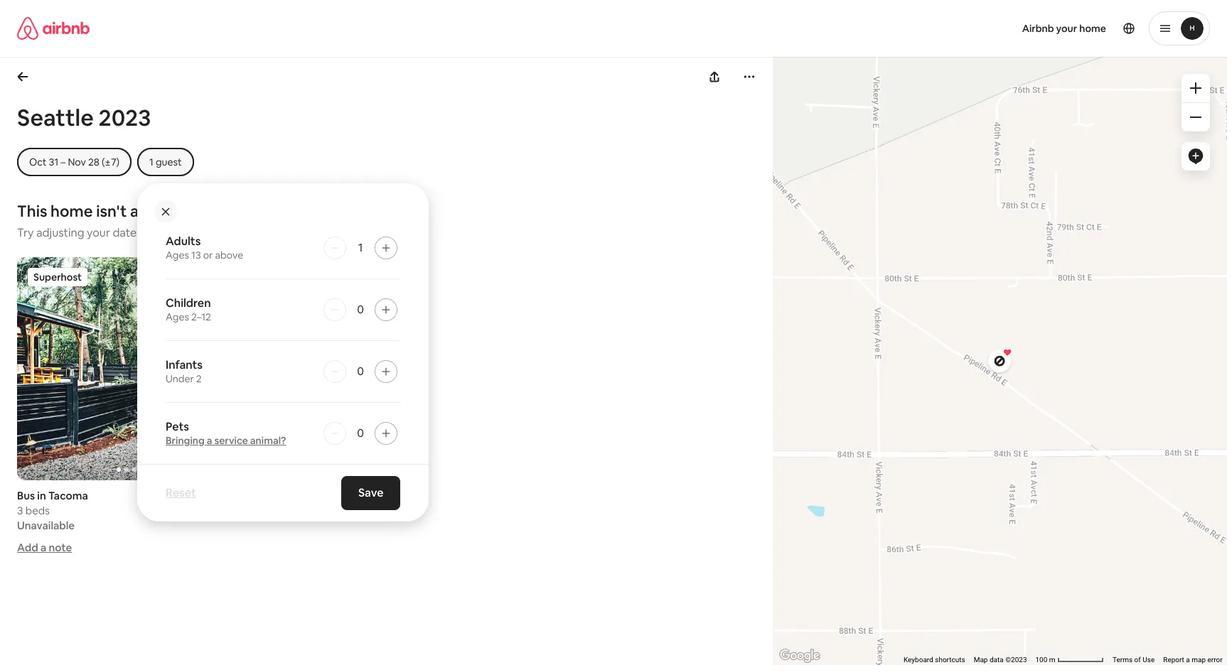 Task type: describe. For each thing, give the bounding box(es) containing it.
or inside adults ages 13 or above
[[203, 249, 213, 262]]

bus in tacoma 3 beds unavailable
[[17, 489, 88, 533]]

1 guest button
[[137, 148, 194, 176]]

use
[[1143, 656, 1155, 664]]

100
[[1036, 656, 1048, 664]]

terms of use
[[1113, 656, 1155, 664]]

100 m
[[1036, 656, 1058, 664]]

0 for children
[[357, 302, 364, 317]]

beds
[[25, 504, 50, 518]]

bringing
[[166, 434, 205, 447]]

adults ages 13 or above
[[166, 234, 243, 262]]

ages for children
[[166, 311, 189, 324]]

tacoma
[[48, 489, 88, 503]]

reset
[[166, 486, 196, 501]]

©2023
[[1006, 656, 1027, 664]]

keyboard shortcuts button
[[904, 656, 966, 666]]

13
[[191, 249, 201, 262]]

ages for adults
[[166, 249, 189, 262]]

keyboard
[[904, 656, 934, 664]]

more
[[197, 225, 225, 240]]

remove from wishlist: bus in tacoma image
[[224, 268, 241, 285]]

seattle 2023
[[17, 103, 151, 132]]

error
[[1208, 656, 1223, 664]]

zoom out image
[[1190, 112, 1202, 123]]

1 for 1
[[358, 240, 363, 255]]

animal?
[[250, 434, 286, 447]]

terms of use link
[[1113, 656, 1155, 664]]

2
[[196, 373, 202, 385]]

adults
[[166, 234, 201, 249]]

add a note button
[[17, 541, 72, 555]]

dialog containing adults
[[137, 183, 429, 522]]

children
[[166, 296, 211, 311]]

profile element
[[631, 0, 1210, 57]]

bringing a service animal? button
[[166, 434, 286, 447]]

pets
[[166, 420, 189, 434]]

shortcuts
[[935, 656, 966, 664]]

pets bringing a service animal?
[[166, 420, 286, 447]]

add a place to the map image
[[1187, 148, 1204, 165]]

zoom in image
[[1190, 82, 1202, 94]]

this home isn't available try adjusting your dates or adding more homes to your wishlist.
[[17, 201, 346, 240]]

seattle
[[17, 103, 94, 132]]

a for report a map error
[[1187, 656, 1190, 664]]

adding
[[158, 225, 194, 240]]

map data ©2023
[[974, 656, 1027, 664]]

0 for infants
[[357, 364, 364, 379]]

home
[[51, 201, 93, 221]]

1 guest
[[149, 156, 182, 169]]



Task type: locate. For each thing, give the bounding box(es) containing it.
ages left the '2–12'
[[166, 311, 189, 324]]

report a map error
[[1164, 656, 1223, 664]]

service
[[214, 434, 248, 447]]

save
[[358, 486, 383, 501]]

keyboard shortcuts
[[904, 656, 966, 664]]

or inside "this home isn't available try adjusting your dates or adding more homes to your wishlist."
[[144, 225, 156, 240]]

0 vertical spatial 1
[[149, 156, 153, 169]]

0 horizontal spatial or
[[144, 225, 156, 240]]

m
[[1050, 656, 1056, 664]]

a for add a note
[[40, 541, 46, 555]]

2 vertical spatial a
[[1187, 656, 1190, 664]]

a left service
[[207, 434, 212, 447]]

0 for pets
[[357, 426, 364, 441]]

0
[[357, 302, 364, 317], [357, 364, 364, 379], [357, 426, 364, 441]]

2 0 from the top
[[357, 364, 364, 379]]

1 right your wishlist.
[[358, 240, 363, 255]]

0 vertical spatial or
[[144, 225, 156, 240]]

1 inside dropdown button
[[149, 156, 153, 169]]

infants
[[166, 358, 203, 373]]

isn't available
[[96, 201, 194, 221]]

1 vertical spatial ages
[[166, 311, 189, 324]]

2 horizontal spatial a
[[1187, 656, 1190, 664]]

this
[[17, 201, 47, 221]]

map
[[974, 656, 988, 664]]

a
[[207, 434, 212, 447], [40, 541, 46, 555], [1187, 656, 1190, 664]]

add a note
[[17, 541, 72, 555]]

terms
[[1113, 656, 1133, 664]]

1 left the guest on the top left
[[149, 156, 153, 169]]

under
[[166, 373, 194, 385]]

2 ages from the top
[[166, 311, 189, 324]]

2–12
[[191, 311, 211, 324]]

ages inside adults ages 13 or above
[[166, 249, 189, 262]]

or right 13
[[203, 249, 213, 262]]

to
[[265, 225, 276, 240]]

save button
[[341, 476, 400, 511]]

of
[[1135, 656, 1141, 664]]

a left map
[[1187, 656, 1190, 664]]

a inside pets bringing a service animal?
[[207, 434, 212, 447]]

report a map error link
[[1164, 656, 1223, 664]]

2 vertical spatial 0
[[357, 426, 364, 441]]

3 0 from the top
[[357, 426, 364, 441]]

a right add
[[40, 541, 46, 555]]

add
[[17, 541, 38, 555]]

reset button
[[159, 479, 203, 508]]

ages inside children ages 2–12
[[166, 311, 189, 324]]

3
[[17, 504, 23, 518]]

your wishlist.
[[279, 225, 346, 240]]

or
[[144, 225, 156, 240], [203, 249, 213, 262]]

dialog
[[137, 183, 429, 522]]

group
[[17, 257, 252, 481]]

1 vertical spatial 1
[[358, 240, 363, 255]]

map
[[1192, 656, 1206, 664]]

1 vertical spatial or
[[203, 249, 213, 262]]

children ages 2–12
[[166, 296, 211, 324]]

1 horizontal spatial or
[[203, 249, 213, 262]]

100 m button
[[1032, 656, 1109, 666]]

1
[[149, 156, 153, 169], [358, 240, 363, 255]]

homes
[[227, 225, 262, 240]]

adjusting
[[36, 225, 84, 240]]

guest
[[156, 156, 182, 169]]

data
[[990, 656, 1004, 664]]

infants under 2
[[166, 358, 203, 385]]

ages left 13
[[166, 249, 189, 262]]

google image
[[777, 647, 824, 666]]

2023
[[99, 103, 151, 132]]

1 vertical spatial 0
[[357, 364, 364, 379]]

in
[[37, 489, 46, 503]]

0 horizontal spatial a
[[40, 541, 46, 555]]

dates
[[113, 225, 142, 240]]

google map
including 1 saved stay. region
[[756, 21, 1227, 666]]

above
[[215, 249, 243, 262]]

4.94 out of 5 average rating,  113 reviews image
[[191, 489, 252, 503]]

1 horizontal spatial a
[[207, 434, 212, 447]]

report
[[1164, 656, 1185, 664]]

0 vertical spatial a
[[207, 434, 212, 447]]

note
[[49, 541, 72, 555]]

0 vertical spatial 0
[[357, 302, 364, 317]]

or down isn't available
[[144, 225, 156, 240]]

unavailable
[[17, 519, 75, 533]]

bus
[[17, 489, 35, 503]]

1 horizontal spatial 1
[[358, 240, 363, 255]]

try
[[17, 225, 34, 240]]

1 ages from the top
[[166, 249, 189, 262]]

ages
[[166, 249, 189, 262], [166, 311, 189, 324]]

0 vertical spatial ages
[[166, 249, 189, 262]]

1 vertical spatial a
[[40, 541, 46, 555]]

1 for 1 guest
[[149, 156, 153, 169]]

0 horizontal spatial 1
[[149, 156, 153, 169]]

your
[[87, 225, 110, 240]]

1 0 from the top
[[357, 302, 364, 317]]



Task type: vqa. For each thing, say whether or not it's contained in the screenshot.
ADULTS AGES 13 OR ABOVE
yes



